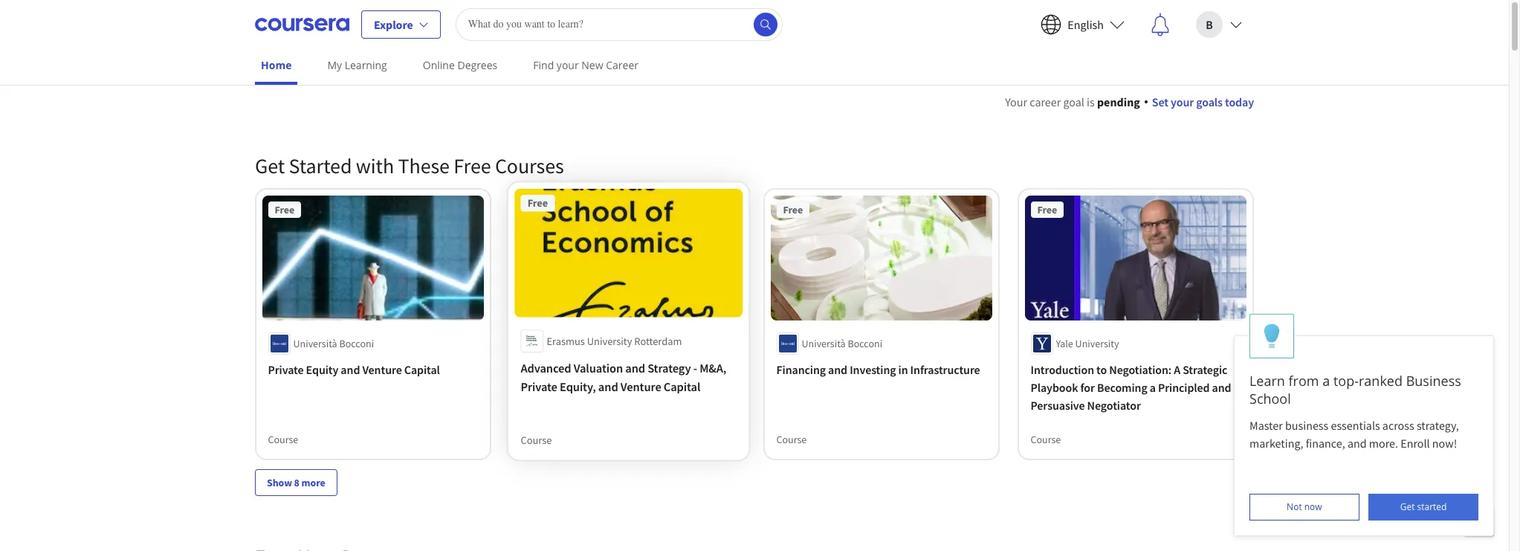 Task type: describe. For each thing, give the bounding box(es) containing it.
financing and investing in infrastructure
[[777, 362, 981, 377]]

english
[[1068, 17, 1104, 32]]

equity,
[[560, 378, 596, 394]]

find your new career link
[[527, 48, 645, 82]]

show 8 more button
[[255, 469, 337, 496]]

and down the erasmus university rotterdam
[[626, 360, 645, 375]]

and inside master business essentials across strategy, marketing, finance, and more. enroll now!
[[1348, 436, 1367, 451]]

private inside advanced valuation and strategy - m&a, private equity, and venture capital
[[521, 378, 558, 394]]

course for advanced
[[521, 433, 552, 446]]

coursera image
[[255, 12, 349, 36]]

your career goal is pending
[[1005, 94, 1141, 109]]

started
[[1418, 500, 1447, 513]]

advanced valuation and strategy - m&a, private equity, and venture capital
[[521, 360, 727, 394]]

enroll
[[1401, 436, 1430, 451]]

università bocconi for equity
[[294, 337, 375, 350]]

strategy,
[[1417, 418, 1460, 433]]

degrees
[[458, 58, 498, 72]]

english button
[[1029, 0, 1137, 48]]

m&a,
[[700, 360, 727, 375]]

courses
[[495, 152, 564, 179]]

strategic
[[1184, 362, 1228, 377]]

yale university
[[1057, 337, 1120, 350]]

and left investing
[[829, 362, 848, 377]]

università bocconi for and
[[802, 337, 883, 350]]

smile image
[[1036, 231, 1054, 249]]

principled
[[1159, 380, 1211, 395]]

help center image
[[1471, 512, 1489, 530]]

more.
[[1370, 436, 1399, 451]]

now
[[1305, 500, 1323, 513]]

b button
[[1185, 0, 1254, 48]]

master
[[1250, 418, 1283, 433]]

free for financing
[[784, 203, 804, 216]]

private equity and venture capital link
[[268, 360, 478, 378]]

advanced valuation and strategy - m&a, private equity, and venture capital link
[[521, 358, 737, 395]]

lightbulb tip image
[[1264, 323, 1280, 349]]

8
[[294, 476, 300, 489]]

university for valuation
[[587, 334, 632, 348]]

business
[[1407, 372, 1462, 390]]

show 8 more
[[267, 476, 325, 489]]

career
[[606, 58, 639, 72]]

introduction to negotiation: a strategic playbook for becoming a principled and persuasive negotiator
[[1031, 362, 1232, 412]]

online degrees
[[423, 58, 498, 72]]

erasmus university rotterdam
[[547, 334, 682, 348]]

b
[[1206, 17, 1213, 32]]

ranked
[[1359, 372, 1403, 390]]

not now button
[[1250, 494, 1360, 521]]

get started link
[[1369, 494, 1479, 521]]

not now
[[1287, 500, 1323, 513]]

your
[[1005, 94, 1028, 109]]

your for set
[[1171, 94, 1194, 109]]

goals
[[1197, 94, 1223, 109]]

these
[[398, 152, 450, 179]]

career
[[1030, 94, 1061, 109]]

essentials
[[1331, 418, 1381, 433]]

new
[[582, 58, 604, 72]]

online degrees link
[[417, 48, 504, 82]]

get for get started
[[1401, 500, 1415, 513]]

università for and
[[802, 337, 846, 350]]

a
[[1175, 362, 1181, 377]]

financing and investing in infrastructure link
[[777, 360, 987, 378]]

find your new career
[[533, 58, 639, 72]]

learn from a top-ranked business school
[[1250, 372, 1462, 407]]

get started with these free courses
[[255, 152, 564, 179]]

my
[[327, 58, 342, 72]]

pending
[[1098, 94, 1141, 109]]

learn
[[1250, 372, 1286, 390]]

is
[[1087, 94, 1095, 109]]

capital inside private equity and venture capital link
[[405, 362, 440, 377]]

What do you want to learn? text field
[[456, 8, 783, 41]]

my learning link
[[322, 48, 393, 82]]

financing
[[777, 362, 827, 377]]

learning
[[345, 58, 387, 72]]

top-
[[1334, 372, 1359, 390]]

set your goals today
[[1152, 94, 1254, 109]]

venture inside private equity and venture capital link
[[363, 362, 402, 377]]

introduction to negotiation: a strategic playbook for becoming a principled and persuasive negotiator link
[[1031, 360, 1241, 414]]

in
[[899, 362, 909, 377]]

from
[[1289, 372, 1320, 390]]

university for to
[[1076, 337, 1120, 350]]



Task type: locate. For each thing, give the bounding box(es) containing it.
1 horizontal spatial a
[[1323, 372, 1331, 390]]

home
[[261, 58, 292, 72]]

None search field
[[456, 8, 783, 41]]

get inside 'main content'
[[255, 152, 285, 179]]

and down essentials
[[1348, 436, 1367, 451]]

1 vertical spatial capital
[[664, 378, 701, 394]]

1 bocconi from the left
[[340, 337, 375, 350]]

0 horizontal spatial università
[[294, 337, 338, 350]]

0 horizontal spatial university
[[587, 334, 632, 348]]

explore button
[[361, 10, 441, 38]]

0 vertical spatial venture
[[363, 362, 402, 377]]

-
[[694, 360, 697, 375]]

bocconi up investing
[[848, 337, 883, 350]]

your right find
[[557, 58, 579, 72]]

and down valuation
[[598, 378, 618, 394]]

set
[[1152, 94, 1169, 109]]

a down negotiation:
[[1151, 380, 1157, 395]]

1 horizontal spatial università bocconi
[[802, 337, 883, 350]]

1 horizontal spatial venture
[[621, 378, 662, 394]]

finance,
[[1306, 436, 1346, 451]]

0 horizontal spatial private
[[268, 362, 304, 377]]

free for introduction
[[1038, 203, 1058, 216]]

0 horizontal spatial venture
[[363, 362, 402, 377]]

course for private
[[268, 433, 299, 446]]

for
[[1081, 380, 1096, 395]]

home link
[[255, 48, 298, 85]]

online
[[423, 58, 455, 72]]

my learning
[[327, 58, 387, 72]]

course up show
[[268, 433, 299, 446]]

goal
[[1064, 94, 1085, 109]]

0 vertical spatial get
[[255, 152, 285, 179]]

1 vertical spatial venture
[[621, 378, 662, 394]]

1 course from the left
[[268, 433, 299, 446]]

università bocconi up equity
[[294, 337, 375, 350]]

school
[[1250, 390, 1292, 407]]

0 horizontal spatial università bocconi
[[294, 337, 375, 350]]

venture inside advanced valuation and strategy - m&a, private equity, and venture capital
[[621, 378, 662, 394]]

get
[[255, 152, 285, 179], [1401, 500, 1415, 513]]

1 horizontal spatial università
[[802, 337, 846, 350]]

venture
[[363, 362, 402, 377], [621, 378, 662, 394]]

introduction
[[1031, 362, 1095, 377]]

2 course from the left
[[777, 433, 807, 446]]

1 horizontal spatial private
[[521, 378, 558, 394]]

university up "to" at the right bottom of page
[[1076, 337, 1120, 350]]

1 horizontal spatial bocconi
[[848, 337, 883, 350]]

and inside introduction to negotiation: a strategic playbook for becoming a principled and persuasive negotiator
[[1213, 380, 1232, 395]]

show
[[267, 476, 292, 489]]

bocconi for investing
[[848, 337, 883, 350]]

2 università bocconi from the left
[[802, 337, 883, 350]]

venture down strategy
[[621, 378, 662, 394]]

bocconi
[[340, 337, 375, 350], [848, 337, 883, 350]]

bocconi up "private equity and venture capital"
[[340, 337, 375, 350]]

0 horizontal spatial capital
[[405, 362, 440, 377]]

course down persuasive
[[1031, 433, 1062, 446]]

università
[[294, 337, 338, 350], [802, 337, 846, 350]]

0 vertical spatial your
[[557, 58, 579, 72]]

3 course from the left
[[1031, 433, 1062, 446]]

get started with these free courses collection element
[[246, 129, 1263, 520]]

private equity and venture capital
[[268, 362, 440, 377]]

università bocconi up investing
[[802, 337, 883, 350]]

private
[[268, 362, 304, 377], [521, 378, 558, 394]]

get for get started with these free courses
[[255, 152, 285, 179]]

venture right equity
[[363, 362, 402, 377]]

1 horizontal spatial capital
[[664, 378, 701, 394]]

explore
[[374, 17, 413, 32]]

2 università from the left
[[802, 337, 846, 350]]

1 horizontal spatial get
[[1401, 500, 1415, 513]]

free for private
[[275, 203, 295, 216]]

course
[[268, 433, 299, 446], [777, 433, 807, 446], [1031, 433, 1062, 446], [521, 433, 552, 446]]

strategy
[[648, 360, 691, 375]]

capital inside advanced valuation and strategy - m&a, private equity, and venture capital
[[664, 378, 701, 394]]

find
[[533, 58, 554, 72]]

1 università bocconi from the left
[[294, 337, 375, 350]]

started
[[289, 152, 352, 179]]

master business essentials across strategy, marketing, finance, and more. enroll now!
[[1250, 418, 1462, 451]]

more
[[302, 476, 325, 489]]

università bocconi
[[294, 337, 375, 350], [802, 337, 883, 350]]

course for introduction
[[1031, 433, 1062, 446]]

bocconi for and
[[340, 337, 375, 350]]

course down advanced
[[521, 433, 552, 446]]

1 università from the left
[[294, 337, 338, 350]]

get started
[[1401, 500, 1447, 513]]

0 horizontal spatial get
[[255, 152, 285, 179]]

capital
[[405, 362, 440, 377], [664, 378, 701, 394]]

1 vertical spatial your
[[1171, 94, 1194, 109]]

investing
[[850, 362, 897, 377]]

0 horizontal spatial a
[[1151, 380, 1157, 395]]

0 horizontal spatial bocconi
[[340, 337, 375, 350]]

now!
[[1433, 436, 1458, 451]]

free
[[454, 152, 491, 179], [528, 196, 548, 210], [275, 203, 295, 216], [784, 203, 804, 216], [1038, 203, 1058, 216]]

università for equity
[[294, 337, 338, 350]]

0 vertical spatial capital
[[405, 362, 440, 377]]

and right equity
[[341, 362, 361, 377]]

università up "financing"
[[802, 337, 846, 350]]

your
[[557, 58, 579, 72], [1171, 94, 1194, 109]]

free for advanced
[[528, 196, 548, 210]]

not
[[1287, 500, 1303, 513]]

your inside dropdown button
[[1171, 94, 1194, 109]]

playbook
[[1031, 380, 1079, 395]]

negotiator
[[1088, 398, 1142, 412]]

0 horizontal spatial your
[[557, 58, 579, 72]]

and
[[626, 360, 645, 375], [341, 362, 361, 377], [829, 362, 848, 377], [598, 378, 618, 394], [1213, 380, 1232, 395], [1348, 436, 1367, 451]]

università up equity
[[294, 337, 338, 350]]

1 vertical spatial private
[[521, 378, 558, 394]]

get started with these free courses main content
[[0, 75, 1510, 551]]

set your goals today button
[[1145, 93, 1254, 111]]

and down strategic
[[1213, 380, 1232, 395]]

persuasive
[[1031, 398, 1086, 412]]

private left equity
[[268, 362, 304, 377]]

2 bocconi from the left
[[848, 337, 883, 350]]

get inside "alice" element
[[1401, 500, 1415, 513]]

with
[[356, 152, 394, 179]]

yale
[[1057, 337, 1074, 350]]

course down "financing"
[[777, 433, 807, 446]]

university up valuation
[[587, 334, 632, 348]]

valuation
[[574, 360, 623, 375]]

equity
[[306, 362, 339, 377]]

1 vertical spatial get
[[1401, 500, 1415, 513]]

0 vertical spatial private
[[268, 362, 304, 377]]

repeat image
[[1036, 204, 1054, 222]]

a inside learn from a top-ranked business school
[[1323, 372, 1331, 390]]

your for find
[[557, 58, 579, 72]]

erasmus
[[547, 334, 585, 348]]

today
[[1225, 94, 1254, 109]]

a
[[1323, 372, 1331, 390], [1151, 380, 1157, 395]]

advanced
[[521, 360, 571, 375]]

to
[[1097, 362, 1108, 377]]

business
[[1286, 418, 1329, 433]]

course for financing
[[777, 433, 807, 446]]

1 horizontal spatial your
[[1171, 94, 1194, 109]]

private down advanced
[[521, 378, 558, 394]]

alice element
[[1234, 314, 1495, 536]]

line chart image
[[1036, 178, 1054, 196]]

university
[[587, 334, 632, 348], [1076, 337, 1120, 350]]

across
[[1383, 418, 1415, 433]]

rotterdam
[[635, 334, 682, 348]]

a inside introduction to negotiation: a strategic playbook for becoming a principled and persuasive negotiator
[[1151, 380, 1157, 395]]

infrastructure
[[911, 362, 981, 377]]

negotiation:
[[1110, 362, 1172, 377]]

your right the set
[[1171, 94, 1194, 109]]

marketing,
[[1250, 436, 1304, 451]]

becoming
[[1098, 380, 1148, 395]]

4 course from the left
[[521, 433, 552, 446]]

1 horizontal spatial university
[[1076, 337, 1120, 350]]

a left top-
[[1323, 372, 1331, 390]]



Task type: vqa. For each thing, say whether or not it's contained in the screenshot.
explore at the left of the page
yes



